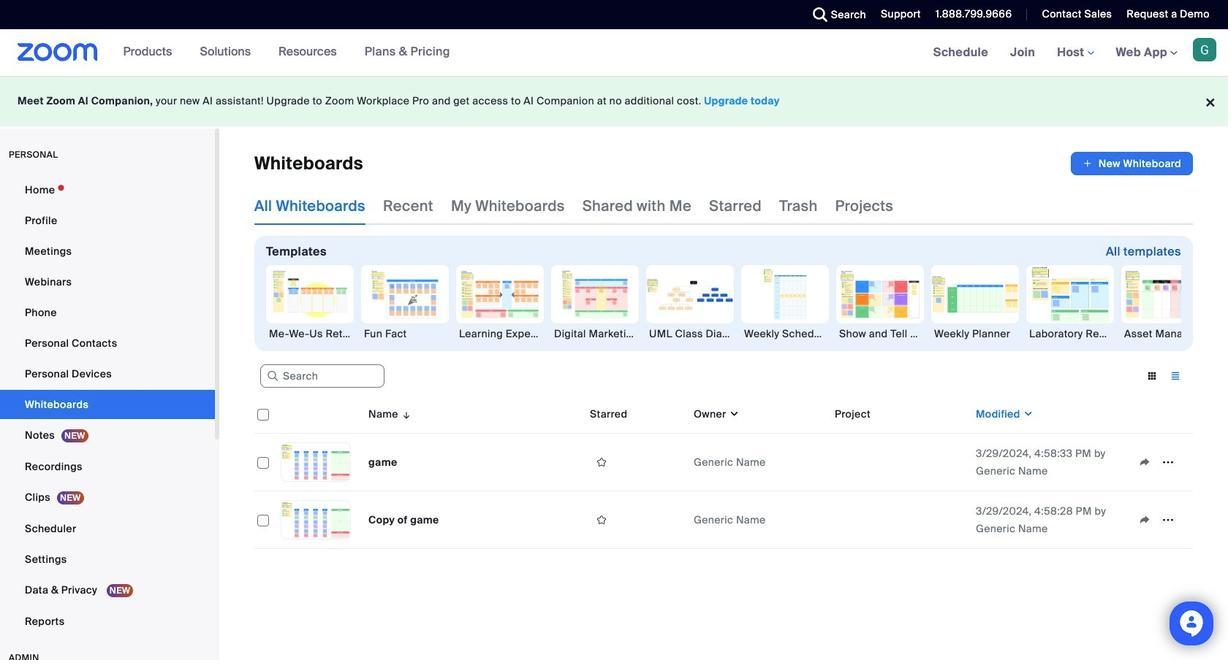 Task type: vqa. For each thing, say whether or not it's contained in the screenshot.
cell related to Share icon
yes



Task type: locate. For each thing, give the bounding box(es) containing it.
1 share image from the top
[[1133, 456, 1157, 469]]

0 vertical spatial share image
[[1133, 456, 1157, 469]]

cell
[[829, 434, 970, 492], [829, 492, 970, 550]]

weekly schedule element
[[741, 327, 829, 341]]

list mode, selected image
[[1164, 370, 1187, 383]]

1 cell from the top
[[829, 434, 970, 492]]

share image down more options for game icon
[[1133, 514, 1157, 527]]

add image
[[1083, 156, 1093, 171]]

Search text field
[[260, 365, 385, 388]]

2 cell from the top
[[829, 492, 970, 550]]

application
[[1071, 152, 1193, 175], [254, 396, 1193, 550], [1133, 452, 1187, 474], [1133, 510, 1187, 532]]

1 vertical spatial share image
[[1133, 514, 1157, 527]]

share image for more options for game icon
[[1133, 456, 1157, 469]]

meetings navigation
[[922, 29, 1228, 77]]

learning experience canvas element
[[456, 327, 544, 341]]

thumbnail of game image
[[281, 444, 350, 482]]

weekly planner element
[[931, 327, 1019, 341]]

arrow down image
[[398, 406, 412, 423]]

down image
[[1020, 407, 1034, 422]]

2 share image from the top
[[1133, 514, 1157, 527]]

footer
[[0, 76, 1228, 126]]

share image up more options for copy of game icon
[[1133, 456, 1157, 469]]

share image for more options for copy of game icon
[[1133, 514, 1157, 527]]

laboratory report element
[[1027, 327, 1114, 341]]

show and tell with a twist element
[[836, 327, 924, 341]]

profile picture image
[[1193, 38, 1217, 61]]

banner
[[0, 29, 1228, 77]]

cell for more options for copy of game icon
[[829, 492, 970, 550]]

asset management element
[[1122, 327, 1209, 341]]

share image
[[1133, 456, 1157, 469], [1133, 514, 1157, 527]]

uml class diagram element
[[646, 327, 734, 341]]



Task type: describe. For each thing, give the bounding box(es) containing it.
personal menu menu
[[0, 175, 215, 638]]

fun fact element
[[361, 327, 449, 341]]

more options for game image
[[1157, 456, 1180, 469]]

click to star the whiteboard copy of game image
[[590, 514, 613, 527]]

thumbnail of copy of game image
[[281, 502, 350, 540]]

game element
[[368, 456, 397, 469]]

grid mode, not selected image
[[1141, 370, 1164, 383]]

tabs of all whiteboard page tab list
[[254, 187, 894, 225]]

cell for more options for game icon
[[829, 434, 970, 492]]

digital marketing canvas element
[[551, 327, 639, 341]]

zoom logo image
[[18, 43, 98, 61]]

more options for copy of game image
[[1157, 514, 1180, 527]]

product information navigation
[[112, 29, 461, 76]]

copy of game element
[[368, 514, 439, 527]]

click to star the whiteboard game image
[[590, 456, 613, 469]]

me-we-us retrospective element
[[266, 327, 354, 341]]



